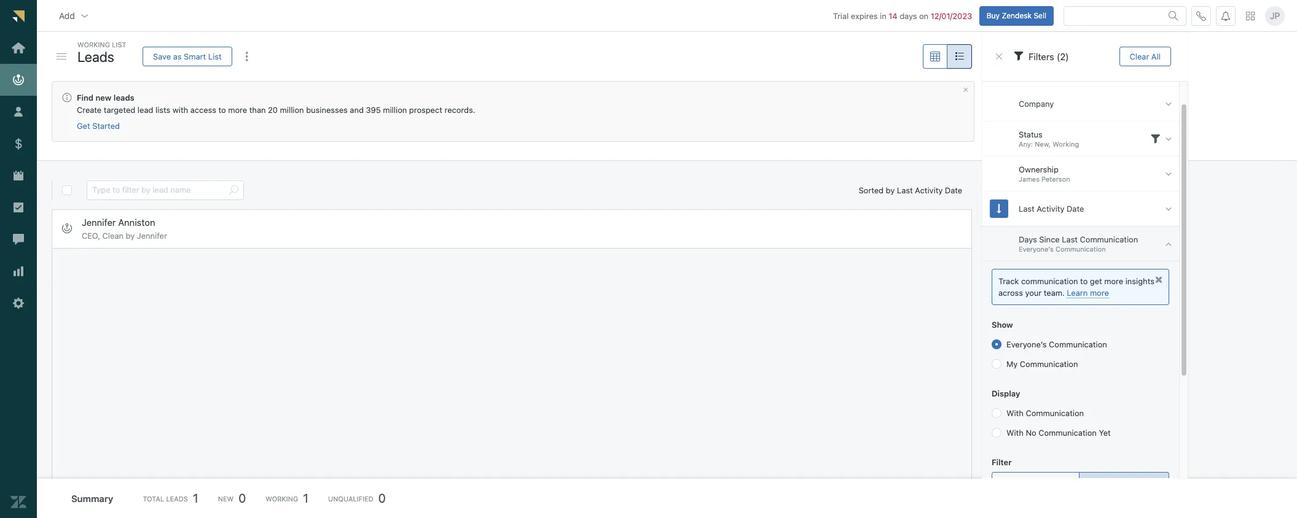 Task type: vqa. For each thing, say whether or not it's contained in the screenshot.
one
no



Task type: locate. For each thing, give the bounding box(es) containing it.
everyone's communication
[[1007, 340, 1108, 350]]

more left than
[[228, 105, 247, 115]]

ownership james peterson
[[1019, 165, 1071, 183]]

add button
[[49, 3, 99, 28]]

1 horizontal spatial working
[[266, 495, 298, 503]]

0 vertical spatial activity
[[915, 185, 943, 195]]

days
[[1019, 235, 1038, 245]]

0 vertical spatial everyone's
[[1019, 245, 1054, 253]]

zendesk image
[[10, 495, 26, 511]]

1 horizontal spatial jennifer
[[137, 231, 167, 241]]

1 vertical spatial by
[[126, 231, 135, 241]]

jennifer up ceo,
[[82, 217, 116, 228]]

1 left the 'unqualified'
[[303, 492, 309, 506]]

1 vertical spatial with
[[1007, 429, 1024, 438]]

more down get
[[1091, 288, 1110, 298]]

0 vertical spatial jennifer
[[82, 217, 116, 228]]

0 vertical spatial with
[[1007, 409, 1024, 419]]

track
[[999, 277, 1020, 286]]

0 horizontal spatial to
[[219, 105, 226, 115]]

1 horizontal spatial 0
[[379, 492, 386, 506]]

1 vertical spatial working
[[1053, 140, 1080, 148]]

working 1
[[266, 492, 309, 506]]

1 vertical spatial activity
[[1037, 204, 1065, 214]]

clear
[[1130, 51, 1150, 61]]

more inside the find new leads create targeted lead lists with access to more than 20 million businesses and 395 million prospect records.
[[228, 105, 247, 115]]

targeted
[[104, 105, 135, 115]]

0 horizontal spatial leads
[[77, 48, 114, 65]]

1 horizontal spatial 1
[[303, 492, 309, 506]]

yet
[[1099, 429, 1111, 438]]

1 vertical spatial leads
[[166, 495, 188, 503]]

0 for new 0
[[239, 492, 246, 506]]

filter fill image
[[1014, 51, 1024, 61]]

0 horizontal spatial date
[[945, 185, 963, 195]]

leads image
[[62, 224, 72, 234]]

0 horizontal spatial working
[[77, 41, 110, 49]]

2 vertical spatial working
[[266, 495, 298, 503]]

working inside working list leads
[[77, 41, 110, 49]]

communication
[[1022, 277, 1079, 286]]

clear all button
[[1120, 47, 1172, 66]]

1 vertical spatial list
[[208, 51, 222, 61]]

save as smart list
[[153, 51, 222, 61]]

exact button
[[992, 473, 1080, 492]]

0 horizontal spatial 0
[[239, 492, 246, 506]]

days
[[900, 11, 917, 21]]

1 vertical spatial angle down image
[[1166, 134, 1172, 144]]

1 horizontal spatial by
[[886, 185, 895, 195]]

working down chevron down icon
[[77, 41, 110, 49]]

1 horizontal spatial list
[[208, 51, 222, 61]]

1 horizontal spatial date
[[1067, 204, 1085, 214]]

list inside save as smart list button
[[208, 51, 222, 61]]

1 horizontal spatial last
[[1019, 204, 1035, 214]]

million right 20
[[280, 105, 304, 115]]

0 horizontal spatial million
[[280, 105, 304, 115]]

0 horizontal spatial by
[[126, 231, 135, 241]]

1 left new
[[193, 492, 198, 506]]

with for with no communication yet
[[1007, 429, 1024, 438]]

0 horizontal spatial jennifer
[[82, 217, 116, 228]]

to inside the find new leads create targeted lead lists with access to more than 20 million businesses and 395 million prospect records.
[[219, 105, 226, 115]]

buy zendesk sell
[[987, 11, 1047, 20]]

last right sorted
[[897, 185, 913, 195]]

display
[[992, 389, 1021, 399]]

leads inside working list leads
[[77, 48, 114, 65]]

1 horizontal spatial leads
[[166, 495, 188, 503]]

last activity date
[[1019, 204, 1085, 214]]

jennifer down anniston
[[137, 231, 167, 241]]

cancel image
[[995, 52, 1005, 61]]

1 vertical spatial jennifer
[[137, 231, 167, 241]]

last for by
[[897, 185, 913, 195]]

everyone's down days
[[1019, 245, 1054, 253]]

0 vertical spatial leads
[[77, 48, 114, 65]]

more inside track communication to get more insights across your team.
[[1105, 277, 1124, 286]]

angle down image
[[1166, 169, 1172, 179]]

working inside "working 1"
[[266, 495, 298, 503]]

1 horizontal spatial million
[[383, 105, 407, 115]]

0 vertical spatial last
[[897, 185, 913, 195]]

working
[[77, 41, 110, 49], [1053, 140, 1080, 148], [266, 495, 298, 503]]

save as smart list button
[[143, 47, 232, 66]]

1
[[193, 492, 198, 506], [303, 492, 309, 506]]

cancel image
[[963, 87, 970, 93]]

1 horizontal spatial activity
[[1037, 204, 1065, 214]]

range
[[1113, 477, 1136, 487]]

0 horizontal spatial list
[[112, 41, 126, 49]]

by right sorted
[[886, 185, 895, 195]]

my
[[1007, 360, 1018, 370]]

2 0 from the left
[[379, 492, 386, 506]]

get started
[[77, 121, 120, 131]]

sell
[[1034, 11, 1047, 20]]

communication up get
[[1081, 235, 1139, 245]]

unqualified
[[328, 495, 374, 503]]

to left get
[[1081, 277, 1088, 286]]

add
[[59, 10, 75, 21]]

everyone's inside days since last communication everyone's communication
[[1019, 245, 1054, 253]]

2 with from the top
[[1007, 429, 1024, 438]]

by
[[886, 185, 895, 195], [126, 231, 135, 241]]

angle down image down angle down icon
[[1166, 204, 1172, 214]]

filter
[[992, 458, 1012, 468]]

leads
[[77, 48, 114, 65], [166, 495, 188, 503]]

jennifer anniston link
[[82, 217, 155, 228]]

million right "395"
[[383, 105, 407, 115]]

unqualified 0
[[328, 492, 386, 506]]

jp
[[1270, 10, 1281, 21]]

chevron down image
[[80, 11, 90, 21]]

get started link
[[77, 121, 120, 132]]

2 horizontal spatial last
[[1063, 235, 1078, 245]]

list inside working list leads
[[112, 41, 126, 49]]

0 vertical spatial angle down image
[[1166, 99, 1172, 109]]

sorted by last activity date
[[859, 185, 963, 195]]

status any: new, working
[[1019, 130, 1080, 148]]

3 angle down image from the top
[[1166, 204, 1172, 214]]

working right new 0
[[266, 495, 298, 503]]

0 horizontal spatial 1
[[193, 492, 198, 506]]

get
[[77, 121, 90, 131]]

find new leads create targeted lead lists with access to more than 20 million businesses and 395 million prospect records.
[[77, 93, 475, 115]]

with communication
[[1007, 409, 1085, 419]]

0 vertical spatial list
[[112, 41, 126, 49]]

with no communication yet
[[1007, 429, 1111, 438]]

track communication to get more insights across your team.
[[999, 277, 1155, 298]]

in
[[880, 11, 887, 21]]

1 with from the top
[[1007, 409, 1024, 419]]

working for 1
[[266, 495, 298, 503]]

1 vertical spatial to
[[1081, 277, 1088, 286]]

list up leads
[[112, 41, 126, 49]]

new
[[218, 495, 234, 503]]

all
[[1152, 51, 1161, 61]]

0 vertical spatial by
[[886, 185, 895, 195]]

0 vertical spatial to
[[219, 105, 226, 115]]

last inside days since last communication everyone's communication
[[1063, 235, 1078, 245]]

show
[[992, 320, 1014, 330]]

0 right the 'unqualified'
[[379, 492, 386, 506]]

with down display
[[1007, 409, 1024, 419]]

last right since
[[1063, 235, 1078, 245]]

across
[[999, 288, 1024, 298]]

1 horizontal spatial to
[[1081, 277, 1088, 286]]

0 horizontal spatial last
[[897, 185, 913, 195]]

0 vertical spatial more
[[228, 105, 247, 115]]

everyone's up my
[[1007, 340, 1047, 350]]

to right access
[[219, 105, 226, 115]]

with
[[1007, 409, 1024, 419], [1007, 429, 1024, 438]]

1 vertical spatial more
[[1105, 277, 1124, 286]]

activity down peterson
[[1037, 204, 1065, 214]]

2 vertical spatial more
[[1091, 288, 1110, 298]]

prospect
[[409, 105, 443, 115]]

more
[[228, 105, 247, 115], [1105, 277, 1124, 286], [1091, 288, 1110, 298]]

more right get
[[1105, 277, 1124, 286]]

Type to filter by lead name field
[[92, 181, 224, 200]]

last right long arrow down icon
[[1019, 204, 1035, 214]]

to inside track communication to get more insights across your team.
[[1081, 277, 1088, 286]]

0 for unqualified 0
[[379, 492, 386, 506]]

no
[[1026, 429, 1037, 438]]

1 0 from the left
[[239, 492, 246, 506]]

days since last communication everyone's communication
[[1019, 235, 1139, 253]]

lead
[[138, 105, 153, 115]]

0 vertical spatial working
[[77, 41, 110, 49]]

leads right total
[[166, 495, 188, 503]]

working right new,
[[1053, 140, 1080, 148]]

total leads 1
[[143, 492, 198, 506]]

activity right sorted
[[915, 185, 943, 195]]

angle down image
[[1166, 99, 1172, 109], [1166, 134, 1172, 144], [1166, 204, 1172, 214]]

list
[[112, 41, 126, 49], [208, 51, 222, 61]]

insights
[[1126, 277, 1155, 286]]

status
[[1019, 130, 1043, 140]]

2 angle down image from the top
[[1166, 134, 1172, 144]]

create
[[77, 105, 102, 115]]

company
[[1019, 99, 1055, 109]]

date
[[945, 185, 963, 195], [1067, 204, 1085, 214]]

2 vertical spatial last
[[1063, 235, 1078, 245]]

ceo,
[[82, 231, 100, 241]]

activity
[[915, 185, 943, 195], [1037, 204, 1065, 214]]

learn
[[1067, 288, 1088, 298]]

2 vertical spatial angle down image
[[1166, 204, 1172, 214]]

angle down image right filter fill image
[[1166, 134, 1172, 144]]

2 horizontal spatial working
[[1053, 140, 1080, 148]]

by down anniston
[[126, 231, 135, 241]]

0 right new
[[239, 492, 246, 506]]

as
[[173, 51, 182, 61]]

your
[[1026, 288, 1042, 298]]

leads right handler icon
[[77, 48, 114, 65]]

search image
[[1169, 11, 1179, 21]]

0 horizontal spatial activity
[[915, 185, 943, 195]]

with left no at the bottom right
[[1007, 429, 1024, 438]]

zendesk products image
[[1247, 11, 1255, 20]]

filters
[[1029, 51, 1055, 62]]

total
[[143, 495, 164, 503]]

angle down image down clear all button
[[1166, 99, 1172, 109]]

list right smart at the top left of page
[[208, 51, 222, 61]]

last
[[897, 185, 913, 195], [1019, 204, 1035, 214], [1063, 235, 1078, 245]]



Task type: describe. For each thing, give the bounding box(es) containing it.
any:
[[1019, 140, 1034, 148]]

working for leads
[[77, 41, 110, 49]]

trial expires in 14 days on 12/01/2023
[[833, 11, 972, 21]]

ownership
[[1019, 165, 1059, 175]]

anniston
[[118, 217, 155, 228]]

zendesk
[[1002, 11, 1032, 20]]

1 1 from the left
[[193, 492, 198, 506]]

new
[[96, 93, 112, 103]]

more inside learn more link
[[1091, 288, 1110, 298]]

communication down since
[[1056, 245, 1106, 253]]

communication down the "with communication"
[[1039, 429, 1097, 438]]

14
[[889, 11, 898, 21]]

businesses
[[306, 105, 348, 115]]

(2)
[[1057, 51, 1069, 62]]

bell image
[[1221, 11, 1231, 21]]

1 angle down image from the top
[[1166, 99, 1172, 109]]

lists
[[156, 105, 170, 115]]

overflow vertical fill image
[[242, 52, 252, 61]]

1 million from the left
[[280, 105, 304, 115]]

2 1 from the left
[[303, 492, 309, 506]]

leads
[[114, 93, 134, 103]]

clear all
[[1130, 51, 1161, 61]]

communication down "everyone's communication"
[[1020, 360, 1079, 370]]

peterson
[[1042, 175, 1071, 183]]

2 million from the left
[[383, 105, 407, 115]]

search image
[[229, 186, 238, 195]]

last for since
[[1063, 235, 1078, 245]]

and
[[350, 105, 364, 115]]

learn more link
[[1067, 288, 1110, 298]]

buy
[[987, 11, 1000, 20]]

new 0
[[218, 492, 246, 506]]

clean
[[102, 231, 124, 241]]

access
[[190, 105, 216, 115]]

smart
[[184, 51, 206, 61]]

filter fill image
[[1151, 134, 1161, 144]]

new,
[[1035, 140, 1051, 148]]

records.
[[445, 105, 475, 115]]

communication up with no communication yet
[[1026, 409, 1085, 419]]

trial
[[833, 11, 849, 21]]

0 vertical spatial date
[[945, 185, 963, 195]]

started
[[92, 121, 120, 131]]

jp button
[[1266, 6, 1285, 26]]

leads inside 'total leads 1'
[[166, 495, 188, 503]]

communication up my communication
[[1050, 340, 1108, 350]]

long arrow down image
[[998, 204, 1002, 214]]

expires
[[851, 11, 878, 21]]

working list leads
[[77, 41, 126, 65]]

12/01/2023
[[931, 11, 972, 21]]

find
[[77, 93, 94, 103]]

calls image
[[1197, 11, 1207, 21]]

buy zendesk sell button
[[980, 6, 1054, 26]]

on
[[920, 11, 929, 21]]

1 vertical spatial everyone's
[[1007, 340, 1047, 350]]

than
[[249, 105, 266, 115]]

my communication
[[1007, 360, 1079, 370]]

by inside jennifer anniston ceo, clean by jennifer
[[126, 231, 135, 241]]

save
[[153, 51, 171, 61]]

working inside the status any: new, working
[[1053, 140, 1080, 148]]

395
[[366, 105, 381, 115]]

james
[[1019, 175, 1040, 183]]

summary
[[71, 494, 113, 505]]

handler image
[[57, 54, 66, 60]]

jennifer anniston ceo, clean by jennifer
[[82, 217, 167, 241]]

get
[[1091, 277, 1103, 286]]

angle up image
[[1166, 239, 1172, 249]]

with
[[173, 105, 188, 115]]

exact
[[1026, 477, 1046, 487]]

20
[[268, 105, 278, 115]]

filters (2)
[[1029, 51, 1069, 62]]

range button
[[1079, 473, 1170, 492]]

remove image
[[1156, 274, 1163, 285]]

1 vertical spatial date
[[1067, 204, 1085, 214]]

since
[[1040, 235, 1060, 245]]

with for with communication
[[1007, 409, 1024, 419]]

sorted
[[859, 185, 884, 195]]

info image
[[62, 93, 72, 103]]

1 vertical spatial last
[[1019, 204, 1035, 214]]

team.
[[1044, 288, 1065, 298]]

learn more
[[1067, 288, 1110, 298]]



